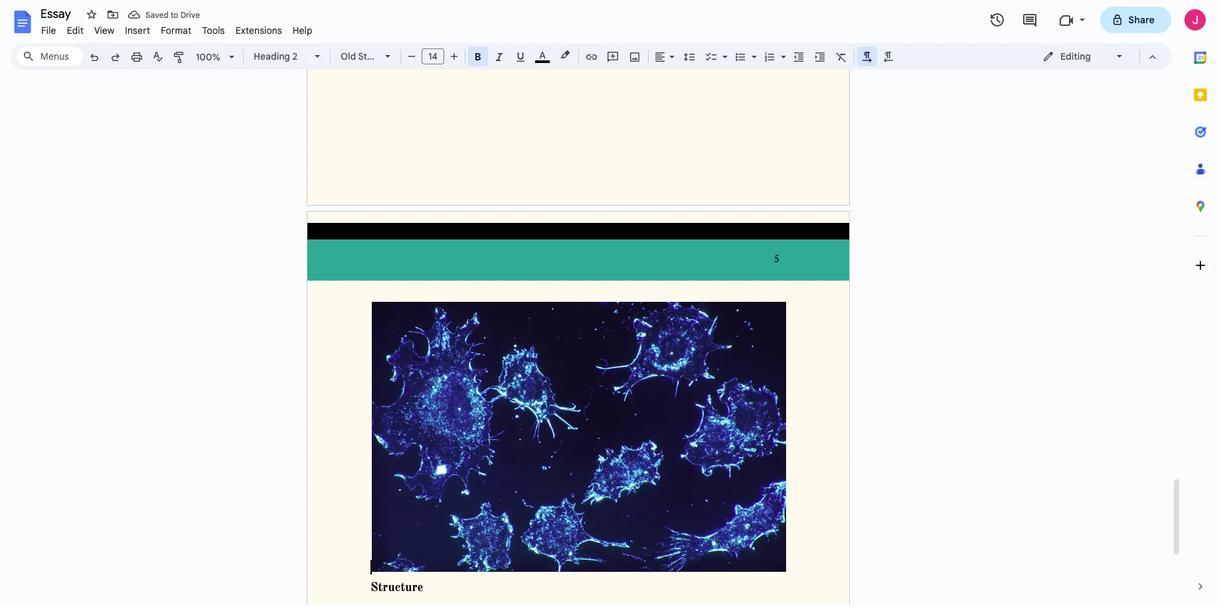 Task type: describe. For each thing, give the bounding box(es) containing it.
editing button
[[1034, 46, 1134, 66]]

text color image
[[535, 47, 550, 63]]

file menu item
[[36, 23, 62, 39]]

checklist menu image
[[719, 48, 728, 52]]

Font size text field
[[422, 48, 444, 64]]

font list. old standard tt selected. option
[[341, 47, 411, 66]]

highlight color image
[[558, 47, 573, 63]]

format menu item
[[156, 23, 197, 39]]

standard
[[358, 50, 398, 62]]

Font size field
[[422, 48, 450, 65]]

tt
[[400, 50, 411, 62]]

application containing share
[[0, 0, 1219, 606]]

numbered list menu image
[[778, 48, 786, 52]]

tools menu item
[[197, 23, 230, 39]]

heading 2
[[254, 50, 298, 62]]

Rename text field
[[36, 5, 78, 21]]

view menu item
[[89, 23, 120, 39]]

saved
[[145, 10, 169, 20]]

tab list inside menu bar "banner"
[[1182, 39, 1219, 569]]

Menus field
[[17, 47, 83, 66]]

menu bar inside menu bar "banner"
[[36, 17, 318, 39]]

Zoom text field
[[193, 48, 225, 66]]

view
[[94, 25, 114, 37]]

insert menu item
[[120, 23, 156, 39]]

extensions menu item
[[230, 23, 287, 39]]



Task type: locate. For each thing, give the bounding box(es) containing it.
heading
[[254, 50, 290, 62]]

to
[[171, 10, 178, 20]]

tab list
[[1182, 39, 1219, 569]]

mode and view toolbar
[[1033, 43, 1164, 70]]

2
[[292, 50, 298, 62]]

menu bar banner
[[0, 0, 1219, 606]]

saved to drive button
[[125, 5, 203, 24]]

Zoom field
[[191, 47, 240, 67]]

menu bar
[[36, 17, 318, 39]]

share button
[[1100, 7, 1172, 33]]

menu bar containing file
[[36, 17, 318, 39]]

Star checkbox
[[82, 5, 101, 24]]

edit
[[67, 25, 84, 37]]

application
[[0, 0, 1219, 606]]

saved to drive
[[145, 10, 200, 20]]

old standard tt
[[341, 50, 411, 62]]

edit menu item
[[62, 23, 89, 39]]

drive
[[180, 10, 200, 20]]

share
[[1129, 14, 1155, 26]]

help menu item
[[287, 23, 318, 39]]

bulleted list menu image
[[749, 48, 757, 52]]

insert
[[125, 25, 150, 37]]

old
[[341, 50, 356, 62]]

line & paragraph spacing image
[[682, 47, 697, 66]]

extensions
[[236, 25, 282, 37]]

main toolbar
[[82, 0, 899, 377]]

tools
[[202, 25, 225, 37]]

styles list. heading 2 selected. option
[[254, 47, 307, 66]]

format
[[161, 25, 192, 37]]

file
[[41, 25, 56, 37]]

help
[[293, 25, 313, 37]]

editing
[[1061, 50, 1091, 62]]

insert image image
[[627, 47, 643, 66]]



Task type: vqa. For each thing, say whether or not it's contained in the screenshot.
saved to drive button
yes



